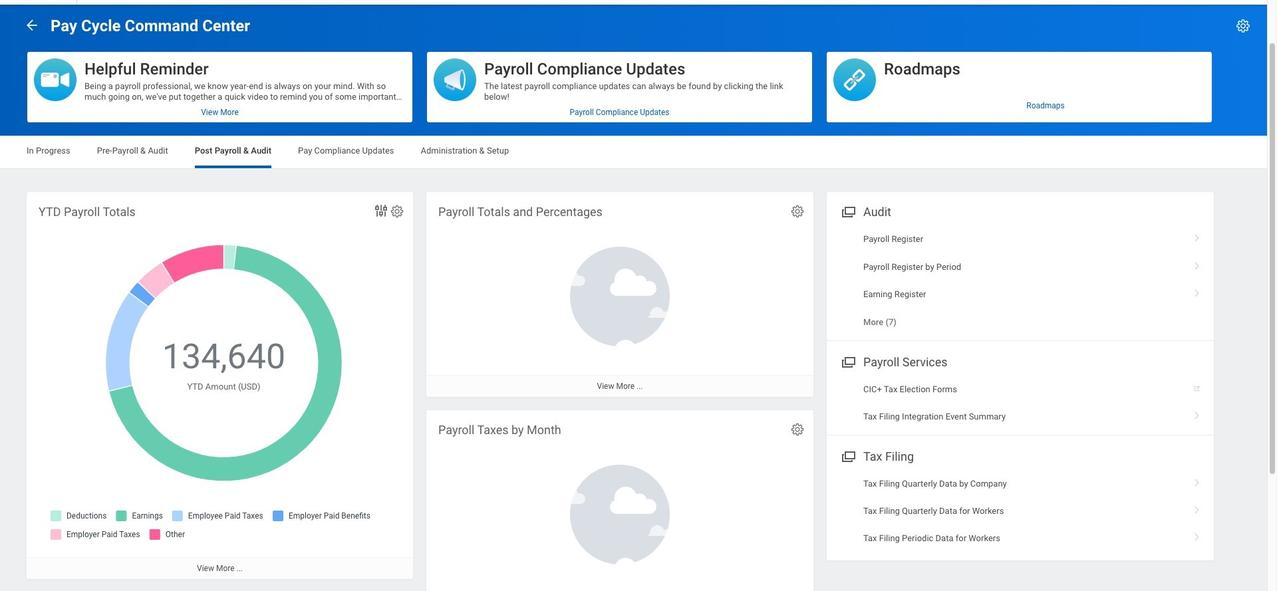 Task type: vqa. For each thing, say whether or not it's contained in the screenshot.
'Close Environment Banner' image
no



Task type: describe. For each thing, give the bounding box(es) containing it.
2 menu group image from the top
[[839, 352, 857, 370]]

configure ytd payroll totals image
[[390, 204, 405, 219]]

4 chevron right image from the top
[[1189, 529, 1207, 543]]

configure and view chart data image
[[373, 203, 389, 219]]

3 chevron right image from the top
[[1189, 502, 1207, 515]]

configure payroll taxes by month image
[[791, 423, 805, 437]]

3 menu group image from the top
[[839, 447, 857, 465]]

1 chevron right image from the top
[[1189, 257, 1207, 271]]

chevron right image for list corresponding to 1st the menu group image from the bottom of the page
[[1189, 474, 1207, 488]]

payroll totals and percentages element
[[427, 192, 814, 397]]

list for second the menu group image
[[827, 376, 1215, 431]]

chevron right image for list for third the menu group image from the bottom of the page
[[1189, 230, 1207, 243]]

1 menu group image from the top
[[839, 202, 857, 220]]



Task type: locate. For each thing, give the bounding box(es) containing it.
0 vertical spatial list
[[827, 226, 1215, 336]]

menu group image
[[839, 202, 857, 220], [839, 352, 857, 370], [839, 447, 857, 465]]

main content
[[0, 5, 1268, 592]]

2 chevron right image from the top
[[1189, 474, 1207, 488]]

1 list from the top
[[827, 226, 1215, 336]]

2 vertical spatial list
[[827, 470, 1215, 553]]

3 list from the top
[[827, 470, 1215, 553]]

payroll taxes by month element
[[427, 411, 814, 592]]

2 chevron right image from the top
[[1189, 285, 1207, 298]]

ytd payroll totals element
[[27, 192, 413, 580]]

configure this page image
[[1236, 18, 1252, 34]]

list for third the menu group image from the bottom of the page
[[827, 226, 1215, 336]]

chevron right image
[[1189, 230, 1207, 243], [1189, 474, 1207, 488], [1189, 502, 1207, 515]]

0 vertical spatial menu group image
[[839, 202, 857, 220]]

1 vertical spatial list
[[827, 376, 1215, 431]]

1 vertical spatial menu group image
[[839, 352, 857, 370]]

2 list from the top
[[827, 376, 1215, 431]]

chevron right image
[[1189, 257, 1207, 271], [1189, 285, 1207, 298], [1189, 407, 1207, 421], [1189, 529, 1207, 543]]

1 chevron right image from the top
[[1189, 230, 1207, 243]]

previous page image
[[24, 17, 40, 33]]

list
[[827, 226, 1215, 336], [827, 376, 1215, 431], [827, 470, 1215, 553]]

ext link image
[[1193, 380, 1207, 393]]

2 vertical spatial menu group image
[[839, 447, 857, 465]]

list for 1st the menu group image from the bottom of the page
[[827, 470, 1215, 553]]

tab list
[[13, 136, 1254, 168]]

configure payroll totals and percentages image
[[791, 204, 805, 219]]

1 vertical spatial chevron right image
[[1189, 474, 1207, 488]]

3 chevron right image from the top
[[1189, 407, 1207, 421]]

2 vertical spatial chevron right image
[[1189, 502, 1207, 515]]

0 vertical spatial chevron right image
[[1189, 230, 1207, 243]]

banner
[[0, 0, 1268, 5]]



